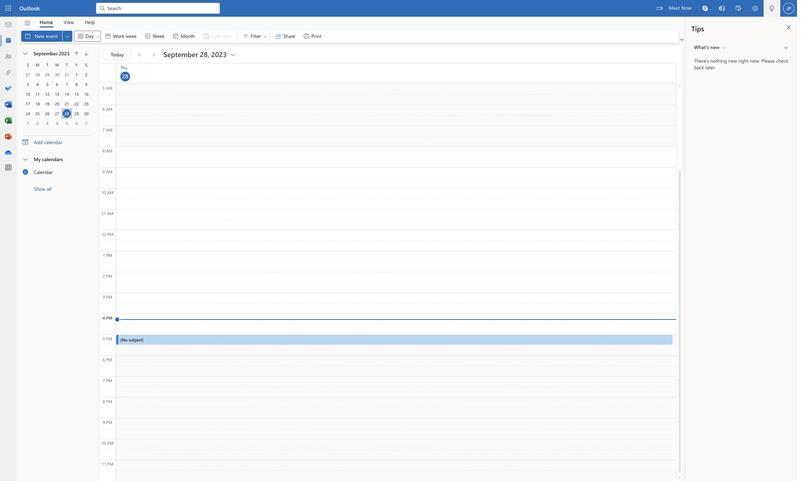 Task type: locate. For each thing, give the bounding box(es) containing it.
24 button
[[24, 109, 32, 118]]


[[275, 33, 282, 40]]

calendar image
[[5, 37, 12, 44]]

s left monday element
[[27, 62, 29, 68]]

28 button down 21
[[63, 109, 71, 118]]

0 horizontal spatial 30 button
[[53, 70, 61, 79]]

27 left 28 cell at left
[[55, 111, 59, 116]]

8 pm
[[103, 399, 112, 404]]

28 button
[[33, 70, 42, 79], [63, 109, 71, 118]]

28 button inside cell
[[63, 109, 71, 118]]

1 horizontal spatial 3 button
[[43, 119, 52, 127]]

12 for 12
[[45, 91, 50, 97]]

1 horizontal spatial 2
[[85, 72, 87, 77]]

1 button up the 8 button on the left of the page
[[72, 70, 81, 79]]

12 button
[[43, 90, 52, 98]]

excel image
[[5, 117, 12, 124]]

thursday element
[[62, 60, 72, 70]]

3 button
[[24, 80, 32, 88], [43, 119, 52, 127]]

29 down tuesday element
[[45, 72, 50, 77]]

1  button from the left
[[63, 31, 72, 42]]

pm down 6 pm
[[106, 378, 112, 383]]

1 vertical spatial 9
[[103, 169, 105, 174]]

30 button down the 23
[[82, 109, 91, 118]]

am down 10 am
[[107, 211, 114, 216]]

0 vertical spatial 1 button
[[72, 70, 81, 79]]

pm up 11 pm
[[107, 441, 113, 446]]

1 horizontal spatial 28,
[[200, 49, 210, 59]]

1 vertical spatial 10
[[102, 190, 106, 195]]

11 up 12 pm
[[102, 211, 106, 216]]

2023
[[211, 49, 227, 59], [59, 50, 70, 57], [17, 71, 27, 77]]

0 horizontal spatial 1 button
[[24, 119, 32, 127]]

0 vertical spatial 
[[242, 33, 249, 40]]

 week
[[144, 33, 165, 40]]

pm for 11 pm
[[107, 461, 113, 467]]

monday element
[[33, 60, 42, 70]]

outlook link
[[20, 0, 40, 17]]

4
[[36, 81, 39, 87], [56, 120, 58, 126], [103, 315, 105, 321]]

s inside "element"
[[85, 62, 87, 68]]

pm for 2 pm
[[106, 273, 112, 279]]

1 horizontal spatial s
[[85, 62, 87, 68]]

2 horizontal spatial 28
[[122, 72, 128, 80]]

20 button
[[53, 100, 61, 108]]

0 horizontal spatial  button
[[63, 31, 72, 42]]

10 am
[[102, 190, 114, 195]]

 inside  filter 
[[242, 33, 249, 40]]

0 horizontal spatial 
[[242, 33, 249, 40]]

list box containing my calendars
[[17, 153, 96, 195]]

1 horizontal spatial 3
[[46, 120, 48, 126]]

 for  filter 
[[242, 33, 249, 40]]

selected date september 28, 2023, today's date september 28, 2023 group
[[17, 44, 94, 136]]

29 for the leftmost 29 button
[[45, 72, 50, 77]]

0 horizontal spatial s
[[27, 62, 29, 68]]

11 pm
[[102, 461, 113, 467]]

2 up 3 pm in the bottom of the page
[[103, 273, 105, 279]]

What's new field
[[692, 42, 730, 55]]

tips
[[692, 24, 705, 33]]

0 vertical spatial 29 button
[[43, 70, 52, 79]]

1 vertical spatial 
[[784, 46, 789, 51]]

help button
[[80, 17, 100, 28]]

2023 inside selected date september 28, 2023
[[17, 71, 27, 77]]

13 button
[[53, 90, 61, 98]]

am for 9 am
[[106, 169, 113, 174]]

new left right
[[729, 57, 738, 64]]

27 button down sunday element
[[24, 70, 32, 79]]

calendar
[[44, 139, 62, 145]]

1 horizontal spatial 1 button
[[72, 70, 81, 79]]

s for sunday element
[[27, 62, 29, 68]]

1 vertical spatial 4 button
[[53, 119, 61, 127]]


[[75, 52, 79, 56]]

1 vertical spatial 12
[[102, 232, 106, 237]]

t right monday element
[[46, 62, 48, 68]]

12 pm
[[102, 232, 113, 237]]

2 horizontal spatial 2
[[103, 273, 105, 279]]

t inside thursday 'element'
[[66, 62, 68, 68]]

6 button down '22' button
[[72, 119, 81, 127]]

am up 10 am
[[106, 169, 113, 174]]

1 horizontal spatial 7 button
[[82, 119, 91, 127]]

there's nothing new right now. please check back later.
[[695, 57, 789, 71]]

 share
[[275, 33, 296, 40]]

 button
[[764, 0, 781, 18]]

0 vertical spatial 5 button
[[43, 80, 52, 88]]

29 button down tuesday element
[[43, 70, 52, 79]]

what's new
[[695, 44, 720, 50]]

tab list
[[34, 17, 100, 28]]

 left 'filter'
[[242, 33, 249, 40]]

1 t from the left
[[46, 62, 48, 68]]

2
[[85, 72, 87, 77], [36, 120, 39, 126], [103, 273, 105, 279]]

am for 6 am
[[106, 106, 113, 112]]

nothing
[[711, 57, 728, 64]]


[[24, 19, 31, 27]]

27
[[26, 72, 30, 77], [55, 111, 59, 116]]

12 inside button
[[45, 91, 50, 97]]

0 vertical spatial 4 button
[[33, 80, 42, 88]]

0 vertical spatial 29
[[45, 72, 50, 77]]

12 right 11 button
[[45, 91, 50, 97]]

thu
[[120, 65, 127, 70]]

1 vertical spatial 
[[23, 51, 28, 56]]

0 vertical spatial 9
[[85, 81, 87, 87]]

am down the 6 am
[[106, 127, 113, 133]]

am
[[106, 85, 113, 91], [106, 106, 113, 112], [106, 127, 113, 133], [106, 148, 113, 154], [106, 169, 113, 174], [107, 190, 114, 195], [107, 211, 114, 216]]

0 horizontal spatial 7 button
[[63, 80, 71, 88]]

list box
[[17, 153, 96, 195]]

s right friday element at top
[[85, 62, 87, 68]]

1 horizontal spatial 
[[784, 46, 789, 51]]

0 horizontal spatial 2
[[36, 120, 39, 126]]

new inside field
[[711, 44, 720, 50]]

3 for left 3 button
[[27, 81, 29, 87]]

 button for 
[[96, 31, 101, 42]]

9 for 9 am
[[103, 169, 105, 174]]

list box inside application
[[17, 153, 96, 195]]

2 vertical spatial 3
[[103, 294, 105, 300]]

1 down 12 pm
[[103, 252, 105, 258]]

2023 inside 'button'
[[59, 50, 70, 57]]

1 vertical spatial 27 button
[[53, 109, 61, 118]]

1 horizontal spatial 30 button
[[82, 109, 91, 118]]

11 up 18 button
[[35, 91, 40, 97]]

6 button
[[53, 80, 61, 88], [72, 119, 81, 127]]

t for thursday 'element'
[[66, 62, 68, 68]]

pm up 4 pm
[[106, 294, 112, 300]]

3 button down 26 button
[[43, 119, 52, 127]]

 button
[[81, 49, 91, 59]]

0 vertical spatial 30 button
[[53, 70, 61, 79]]

1 horizontal spatial new
[[729, 57, 738, 64]]

0 vertical spatial 
[[681, 38, 684, 41]]

3 button up 10 button
[[24, 80, 32, 88]]

3 up 4 pm
[[103, 294, 105, 300]]

 button right day
[[96, 31, 101, 42]]

1 vertical spatial 29
[[74, 111, 79, 116]]

10 inside 10 button
[[26, 91, 30, 97]]

0 vertical spatial 7 button
[[63, 80, 71, 88]]

today
[[111, 51, 124, 58]]

28 down 21
[[65, 111, 69, 116]]

2 horizontal spatial 3
[[103, 294, 105, 300]]

9 up 10 am
[[103, 169, 105, 174]]

0 horizontal spatial 2 button
[[33, 119, 42, 127]]

1 horizontal spatial 30
[[84, 111, 89, 116]]

check
[[777, 57, 789, 64]]

0 horizontal spatial 28,
[[17, 64, 23, 71]]

1 pm
[[103, 252, 112, 258]]

pm down 11 am
[[107, 232, 113, 237]]

pm down the 5 pm
[[106, 357, 112, 363]]

0 vertical spatial 10
[[26, 91, 30, 97]]

11 for 11 am
[[102, 211, 106, 216]]

1 horizontal spatial 1
[[75, 72, 78, 77]]

pm for 3 pm
[[106, 294, 112, 300]]

4 button up 11 button
[[33, 80, 42, 88]]


[[84, 52, 88, 56]]

 up "check"
[[784, 46, 789, 51]]

t inside tuesday element
[[46, 62, 48, 68]]

1 vertical spatial 4
[[56, 120, 58, 126]]

0 vertical spatial 11
[[35, 91, 40, 97]]

10 left 11 button
[[26, 91, 30, 97]]

2 button down saturday "element"
[[82, 70, 91, 79]]

29 button down '22' button
[[72, 109, 81, 118]]

4 down 3 pm in the bottom of the page
[[103, 315, 105, 321]]

1 up the 8 button on the left of the page
[[75, 72, 78, 77]]

15
[[74, 91, 79, 97]]

5 pm
[[103, 336, 112, 342]]

9 down 8 pm
[[103, 420, 105, 425]]

7 down 6 pm
[[103, 378, 105, 383]]

 search field
[[96, 0, 220, 16]]

 button
[[698, 0, 714, 17]]

1 down the 24
[[27, 120, 29, 126]]

13
[[55, 91, 59, 97]]

7 button up 14
[[63, 80, 71, 88]]

2 vertical spatial 8
[[103, 399, 105, 404]]

saturday element
[[81, 60, 91, 70]]

1 horizontal spatial  button
[[96, 31, 101, 42]]

 button left the 
[[63, 31, 72, 42]]

right
[[739, 57, 749, 64]]

26
[[45, 111, 50, 116]]

1 vertical spatial 7 button
[[82, 119, 91, 127]]

tab list containing home
[[34, 17, 100, 28]]

19
[[45, 101, 50, 107]]

5 left the (no at the bottom left of the page
[[103, 336, 105, 342]]

4 up calendar
[[56, 120, 58, 126]]

 work week
[[105, 33, 137, 40]]

new group
[[21, 29, 236, 43]]

7 button
[[63, 80, 71, 88], [82, 119, 91, 127]]

1 horizontal spatial 2 button
[[82, 70, 91, 79]]

7 up 14
[[66, 81, 68, 87]]

pm for 7 pm
[[106, 378, 112, 383]]

selected
[[17, 44, 35, 51]]

0 vertical spatial 27 button
[[24, 70, 32, 79]]

0 horizontal spatial 29 button
[[43, 70, 52, 79]]


[[681, 38, 684, 41], [23, 51, 28, 56], [23, 157, 28, 162]]

0 horizontal spatial 3
[[27, 81, 29, 87]]

1 vertical spatial 8
[[103, 148, 105, 154]]


[[105, 33, 112, 40]]

outlook banner
[[0, 0, 798, 18]]

am down "9 am"
[[107, 190, 114, 195]]

10 up 11 pm
[[102, 441, 106, 446]]

0 vertical spatial 30
[[55, 72, 59, 77]]

 button
[[72, 49, 81, 59]]

jp
[[787, 6, 792, 11]]

31
[[65, 72, 69, 77]]

1 vertical spatial 28,
[[17, 64, 23, 71]]

september inside 'button'
[[33, 50, 58, 57]]

pm for 6 pm
[[106, 357, 112, 363]]

1 button down the 24
[[24, 119, 32, 127]]

pm left the (no at the bottom left of the page
[[106, 336, 112, 342]]

t right wednesday element
[[66, 62, 68, 68]]


[[24, 33, 31, 40]]

4 up 11 button
[[36, 81, 39, 87]]

now
[[682, 5, 692, 11]]

pm up 9 pm
[[106, 399, 112, 404]]

to do image
[[5, 85, 12, 92]]

30 button down wednesday element
[[53, 70, 61, 79]]

more apps image
[[5, 164, 12, 171]]

7 up 8 am
[[103, 127, 105, 133]]

8 inside the 8 button
[[75, 81, 78, 87]]

30 down wednesday element
[[55, 72, 59, 77]]

0 horizontal spatial new
[[711, 44, 720, 50]]

0 horizontal spatial 12
[[45, 91, 50, 97]]

1 horizontal spatial 12
[[102, 232, 106, 237]]

my calendars
[[34, 156, 63, 162]]

5 up 12 button
[[46, 81, 48, 87]]

21
[[65, 101, 69, 107]]


[[303, 33, 310, 40]]

1 vertical spatial 28 button
[[63, 109, 71, 118]]

8 up 9 pm
[[103, 399, 105, 404]]

2 button down 25
[[33, 119, 42, 127]]

0 vertical spatial 3 button
[[24, 80, 32, 88]]

10 for 10 am
[[102, 190, 106, 195]]

0 vertical spatial new
[[711, 44, 720, 50]]

11
[[35, 91, 40, 97], [102, 211, 106, 216], [102, 461, 106, 467]]

2 t from the left
[[66, 62, 68, 68]]

1 vertical spatial 11
[[102, 211, 106, 216]]

people image
[[5, 53, 12, 60]]

12 for 12 pm
[[102, 232, 106, 237]]

0 horizontal spatial 27
[[26, 72, 30, 77]]

2  button from the left
[[96, 31, 101, 42]]

5 button down 28 cell at left
[[63, 119, 71, 127]]

 print
[[303, 33, 322, 40]]

am up the 6 am
[[106, 85, 113, 91]]

2 vertical spatial 2
[[103, 273, 105, 279]]

5
[[46, 81, 48, 87], [103, 85, 105, 91], [66, 120, 68, 126], [103, 336, 105, 342]]

28 inside thu 28
[[122, 72, 128, 80]]

0 vertical spatial 12
[[45, 91, 50, 97]]

 inside dropdown button
[[23, 51, 28, 56]]

2 s from the left
[[85, 62, 87, 68]]

2 horizontal spatial 4
[[103, 315, 105, 321]]

pm for 1 pm
[[106, 252, 112, 258]]

28 cell
[[62, 109, 72, 118]]

28 button down m
[[33, 70, 42, 79]]

19 button
[[43, 100, 52, 108]]

1 horizontal spatial 28
[[65, 111, 69, 116]]

11 inside button
[[35, 91, 40, 97]]

8 left 9 button
[[75, 81, 78, 87]]

25
[[35, 111, 40, 116]]

 inside popup button
[[681, 38, 684, 41]]

6 up 13
[[56, 81, 58, 87]]


[[137, 52, 142, 57]]

3 up 10 button
[[27, 81, 29, 87]]

28 down m
[[35, 72, 40, 77]]

12 up 1 pm
[[102, 232, 106, 237]]

6 button up 13
[[53, 80, 61, 88]]

7 button down the 23
[[82, 119, 91, 127]]

 day 
[[77, 33, 100, 40]]

1 horizontal spatial 4 button
[[53, 119, 61, 127]]

 inside  button
[[784, 46, 789, 51]]

2 horizontal spatial 1
[[103, 252, 105, 258]]

27 down sunday element
[[26, 72, 30, 77]]

5 down 28 cell at left
[[66, 120, 68, 126]]

1 horizontal spatial 29 button
[[72, 109, 81, 118]]

9 right the 8 button on the left of the page
[[85, 81, 87, 87]]

pm down 10 pm
[[107, 461, 113, 467]]

add
[[34, 139, 43, 145]]

pm down 12 pm
[[106, 252, 112, 258]]

29 button
[[43, 70, 52, 79], [72, 109, 81, 118]]

am for 5 am
[[106, 85, 113, 91]]

3 for the bottommost 3 button
[[46, 120, 48, 126]]

 inside september 28, 2023 
[[230, 51, 237, 58]]

t
[[46, 62, 48, 68], [66, 62, 68, 68]]

10 down "9 am"
[[102, 190, 106, 195]]

6 down the 5 pm
[[103, 357, 105, 363]]

4 button up calendar
[[53, 119, 61, 127]]

2 tips region from the left
[[686, 17, 798, 481]]

tips region
[[666, 17, 798, 481], [686, 17, 798, 481]]

27 button left 28 cell at left
[[53, 109, 61, 118]]

pm up 3 pm in the bottom of the page
[[106, 273, 112, 279]]

am for 7 am
[[106, 127, 113, 133]]

2 vertical spatial 11
[[102, 461, 106, 467]]

11 for 11
[[35, 91, 40, 97]]

0 horizontal spatial t
[[46, 62, 48, 68]]

1 horizontal spatial 28 button
[[63, 109, 71, 118]]

30 down the 23
[[84, 111, 89, 116]]

september 2023 button
[[30, 49, 72, 59]]

tuesday element
[[42, 60, 52, 70]]

1 s from the left
[[27, 62, 29, 68]]

8
[[75, 81, 78, 87], [103, 148, 105, 154], [103, 399, 105, 404]]

september for 28,
[[164, 49, 198, 59]]

word image
[[5, 101, 12, 108]]

0 horizontal spatial 27 button
[[24, 70, 32, 79]]

5 button up 12 button
[[43, 80, 52, 88]]

8 down 7 am
[[103, 148, 105, 154]]

new right what's
[[711, 44, 720, 50]]

2 vertical spatial 10
[[102, 441, 106, 446]]

pm down 3 pm in the bottom of the page
[[106, 315, 113, 321]]

am down 7 am
[[106, 148, 113, 154]]

0 vertical spatial 4
[[36, 81, 39, 87]]

pm down 8 pm
[[106, 420, 112, 425]]

week
[[126, 33, 137, 39]]

8 for 8 pm
[[103, 399, 105, 404]]


[[242, 33, 249, 40], [784, 46, 789, 51]]

4 button
[[33, 80, 42, 88], [53, 119, 61, 127]]

28 down thu at the top left
[[122, 72, 128, 80]]

0 vertical spatial 28,
[[200, 49, 210, 59]]

2 down saturday "element"
[[85, 72, 87, 77]]

1 horizontal spatial 29
[[74, 111, 79, 116]]

back
[[695, 64, 705, 71]]

25 button
[[33, 109, 42, 118]]

application
[[0, 0, 798, 481]]

2 down 25
[[36, 120, 39, 126]]

1 horizontal spatial 6 button
[[72, 119, 81, 127]]

29 down '22' button
[[74, 111, 79, 116]]

0 vertical spatial 6 button
[[53, 80, 61, 88]]

0 vertical spatial 28 button
[[33, 70, 42, 79]]

0 vertical spatial 8
[[75, 81, 78, 87]]

am down 5 am
[[106, 106, 113, 112]]

pm for 8 pm
[[106, 399, 112, 404]]

9 inside button
[[85, 81, 87, 87]]

11 down 10 pm
[[102, 461, 106, 467]]

show all
[[34, 185, 52, 192]]

work
[[113, 33, 124, 39]]

0 horizontal spatial 1
[[27, 120, 29, 126]]

3 down 26 button
[[46, 120, 48, 126]]

1 vertical spatial 1 button
[[24, 119, 32, 127]]



Task type: vqa. For each thing, say whether or not it's contained in the screenshot.
right 28,
yes



Task type: describe. For each thing, give the bounding box(es) containing it.
today button
[[103, 49, 131, 60]]

w
[[55, 62, 59, 68]]

september 28, 2023 
[[164, 49, 237, 59]]

3 pm
[[103, 294, 112, 300]]

new
[[35, 33, 45, 39]]

22
[[74, 101, 79, 107]]

view
[[64, 19, 74, 25]]

meet
[[669, 5, 681, 11]]


[[703, 6, 709, 11]]

share group
[[272, 29, 326, 43]]

what's
[[695, 44, 710, 50]]


[[770, 6, 776, 11]]

 inside  filter 
[[263, 34, 268, 38]]

2 horizontal spatial 2023
[[211, 49, 227, 59]]

pm for 12 pm
[[107, 232, 113, 237]]

am for 8 am
[[106, 148, 113, 154]]

subject)
[[129, 337, 144, 343]]

mail image
[[5, 21, 12, 28]]

 for  popup button
[[681, 38, 684, 41]]

friday element
[[72, 60, 81, 70]]

1 vertical spatial 30 button
[[82, 109, 91, 118]]

18
[[35, 101, 40, 107]]


[[172, 33, 179, 40]]

event
[[46, 33, 58, 39]]

september 2023
[[33, 50, 70, 57]]

6 right the 23 button
[[103, 106, 105, 112]]

am for 10 am
[[107, 190, 114, 195]]

t for tuesday element
[[46, 62, 48, 68]]

pm for 4 pm
[[106, 315, 113, 321]]

day
[[86, 33, 94, 39]]

18 button
[[33, 100, 42, 108]]

11 for 11 pm
[[102, 461, 106, 467]]

week
[[153, 33, 165, 39]]

23
[[84, 101, 89, 107]]

6 pm
[[103, 357, 112, 363]]

 button for 
[[63, 31, 72, 42]]

wednesday element
[[52, 60, 62, 70]]


[[753, 6, 759, 11]]

left-rail-appbar navigation
[[1, 17, 15, 161]]

Search field
[[107, 4, 216, 12]]

23 button
[[82, 100, 91, 108]]

 button
[[20, 49, 31, 59]]

9 am
[[103, 169, 113, 174]]

 for 
[[784, 46, 789, 51]]

f
[[76, 62, 78, 68]]

 button
[[731, 0, 748, 18]]

10 for 10 pm
[[102, 441, 106, 446]]

31 button
[[63, 70, 71, 79]]

 month
[[172, 33, 195, 40]]

 button
[[134, 49, 145, 60]]

0 horizontal spatial 3 button
[[24, 80, 32, 88]]

1 vertical spatial 6 button
[[72, 119, 81, 127]]

1 vertical spatial 1
[[27, 120, 29, 126]]

28 inside cell
[[65, 111, 69, 116]]

home
[[40, 19, 53, 25]]

9 pm
[[103, 420, 112, 425]]

0 vertical spatial 1
[[75, 72, 78, 77]]


[[737, 6, 742, 11]]

s for saturday "element"
[[85, 62, 87, 68]]

files image
[[5, 69, 12, 76]]

10 for 10
[[26, 91, 30, 97]]

8 am
[[103, 148, 113, 154]]

month
[[181, 33, 195, 39]]

add calendar
[[34, 139, 62, 145]]

 button
[[148, 49, 159, 60]]

8 for 8
[[75, 81, 78, 87]]

8 for 8 am
[[103, 148, 105, 154]]

am for 11 am
[[107, 211, 114, 216]]


[[99, 5, 106, 12]]

calendars
[[42, 156, 63, 162]]

 inside the  day 
[[96, 34, 100, 38]]

0 horizontal spatial 28 button
[[33, 70, 42, 79]]

new inside the there's nothing new right now. please check back later.
[[729, 57, 738, 64]]

1 vertical spatial 2 button
[[33, 119, 42, 127]]

(no subject) button
[[118, 335, 673, 345]]

selected date september 28, 2023
[[17, 44, 40, 77]]

 button
[[748, 0, 764, 18]]

26 button
[[43, 109, 52, 118]]

 for  dropdown button
[[23, 51, 28, 56]]

onedrive image
[[5, 149, 12, 156]]

0 horizontal spatial 4
[[36, 81, 39, 87]]

29 for 29 button to the bottom
[[74, 111, 79, 116]]


[[23, 139, 28, 145]]

1 vertical spatial 3 button
[[43, 119, 52, 127]]

1 horizontal spatial 27 button
[[53, 109, 61, 118]]

1 tips region from the left
[[666, 17, 798, 481]]

0 horizontal spatial 4 button
[[33, 80, 42, 88]]

1 vertical spatial 30
[[84, 111, 89, 116]]

0 vertical spatial 2
[[85, 72, 87, 77]]

please
[[762, 57, 776, 64]]

0 vertical spatial 27
[[26, 72, 30, 77]]

5 right 9 button
[[103, 85, 105, 91]]

0 vertical spatial 2 button
[[82, 70, 91, 79]]

1 vertical spatial 29 button
[[72, 109, 81, 118]]

11 am
[[102, 211, 114, 216]]

 button
[[781, 42, 792, 53]]

8 button
[[72, 80, 81, 88]]

2 vertical spatial 4
[[103, 315, 105, 321]]

0 horizontal spatial 5 button
[[43, 80, 52, 88]]

september for 2023
[[33, 50, 58, 57]]

1 horizontal spatial 5 button
[[63, 119, 71, 127]]

9 for 9 pm
[[103, 420, 105, 425]]

9 button
[[82, 80, 91, 88]]

sunday element
[[23, 60, 33, 70]]

0 horizontal spatial 28
[[35, 72, 40, 77]]

outlook
[[20, 5, 40, 12]]

7 down the 23
[[85, 120, 87, 126]]

home button
[[34, 17, 58, 28]]

 button
[[714, 0, 731, 18]]

 button
[[21, 17, 34, 29]]

thu 28
[[120, 65, 128, 80]]

9 for 9
[[85, 81, 87, 87]]

24
[[26, 111, 30, 116]]

1 horizontal spatial 27
[[55, 111, 59, 116]]

11 button
[[33, 90, 42, 98]]

application containing tips
[[0, 0, 798, 481]]

view button
[[59, 17, 79, 28]]

20
[[55, 101, 59, 107]]

pm for 9 pm
[[106, 420, 112, 425]]

print
[[312, 33, 322, 39]]

6 down '22' button
[[75, 120, 78, 126]]

share
[[284, 33, 296, 39]]

21 button
[[63, 100, 71, 108]]

filter
[[251, 33, 261, 39]]

1 horizontal spatial 4
[[56, 120, 58, 126]]


[[144, 33, 151, 40]]

10 button
[[24, 90, 32, 98]]

15 button
[[72, 90, 81, 98]]

pm for 5 pm
[[106, 336, 112, 342]]

2 vertical spatial 1
[[103, 252, 105, 258]]

help
[[85, 19, 95, 25]]

tab list inside application
[[34, 17, 100, 28]]

show
[[34, 185, 46, 192]]

4 pm
[[103, 315, 113, 321]]

6 am
[[103, 106, 113, 112]]

 inside popup button
[[65, 34, 70, 39]]

2 vertical spatial 
[[23, 157, 28, 162]]

(no subject)
[[120, 337, 144, 343]]

pm for 10 pm
[[107, 441, 113, 446]]

28, inside selected date september 28, 2023
[[17, 64, 23, 71]]

powerpoint image
[[5, 133, 12, 140]]



